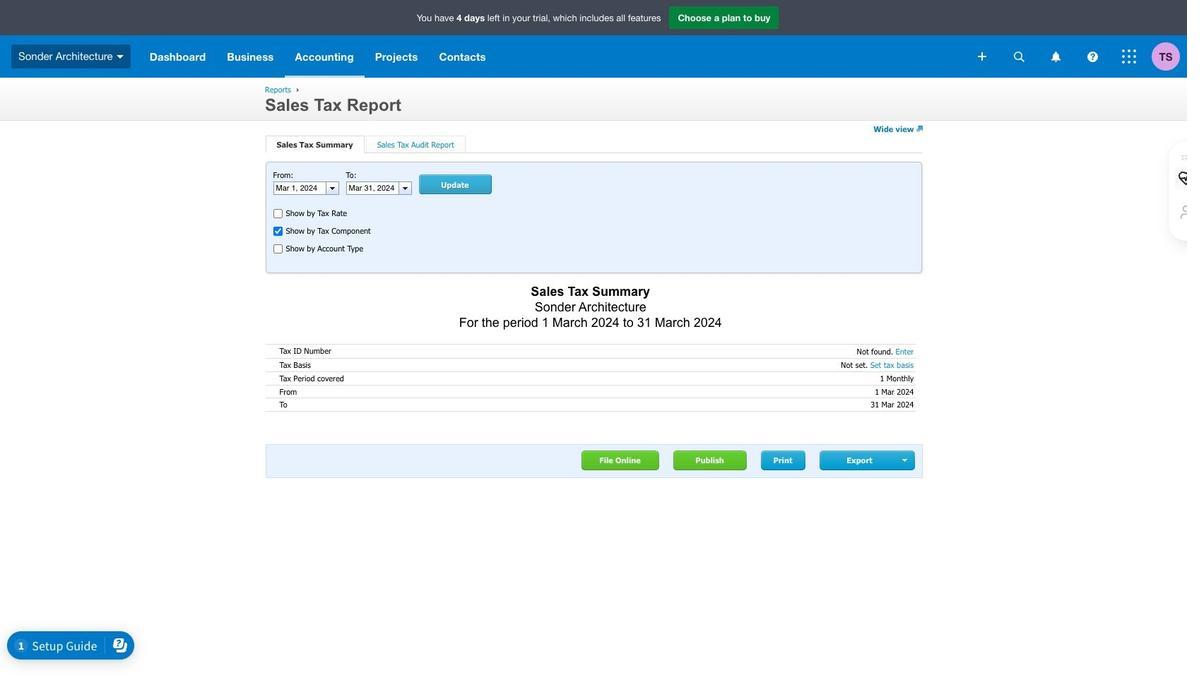 Task type: locate. For each thing, give the bounding box(es) containing it.
export options... image
[[903, 460, 909, 463]]

svg image
[[1014, 51, 1025, 62], [1088, 51, 1099, 62], [979, 52, 987, 61]]

svg image
[[1123, 49, 1137, 64], [1052, 51, 1061, 62], [116, 55, 123, 59]]

None text field
[[274, 182, 326, 195]]

1 horizontal spatial svg image
[[1052, 51, 1061, 62]]

None text field
[[347, 182, 398, 195]]

2 horizontal spatial svg image
[[1123, 49, 1137, 64]]

banner
[[0, 0, 1188, 78]]

None checkbox
[[273, 209, 282, 219], [273, 245, 282, 254], [273, 209, 282, 219], [273, 245, 282, 254]]

None checkbox
[[273, 227, 282, 236]]



Task type: describe. For each thing, give the bounding box(es) containing it.
0 horizontal spatial svg image
[[979, 52, 987, 61]]

0 horizontal spatial svg image
[[116, 55, 123, 59]]

2 horizontal spatial svg image
[[1088, 51, 1099, 62]]

1 horizontal spatial svg image
[[1014, 51, 1025, 62]]



Task type: vqa. For each thing, say whether or not it's contained in the screenshot.
the bottommost Dec
no



